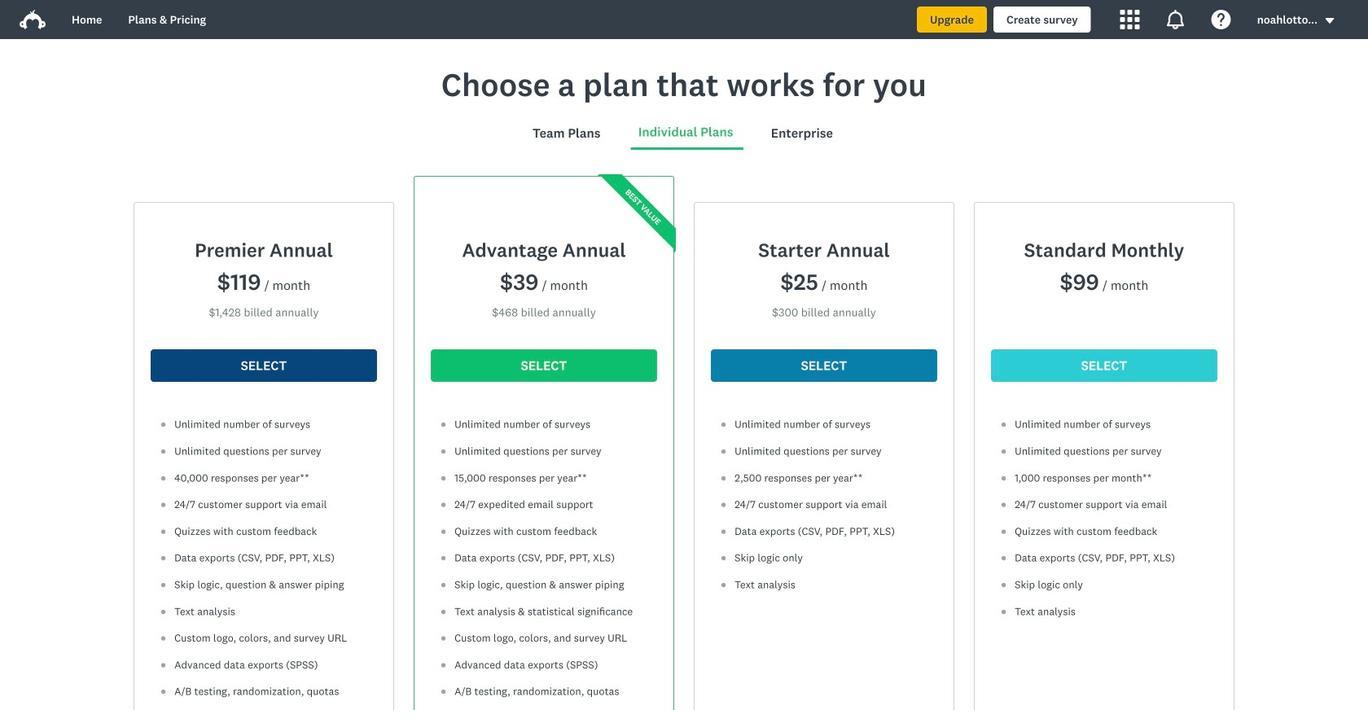 Task type: vqa. For each thing, say whether or not it's contained in the screenshot.
SEARCH RECENT SURVEYS text box
no



Task type: describe. For each thing, give the bounding box(es) containing it.
help icon image
[[1212, 10, 1231, 29]]

notification center icon image
[[1166, 10, 1186, 29]]

1 brand logo image from the top
[[20, 7, 46, 33]]



Task type: locate. For each thing, give the bounding box(es) containing it.
brand logo image
[[20, 7, 46, 33], [20, 10, 46, 29]]

products icon image
[[1121, 10, 1140, 29], [1121, 10, 1140, 29]]

2 brand logo image from the top
[[20, 10, 46, 29]]

dropdown arrow icon image
[[1324, 15, 1336, 26], [1326, 18, 1334, 24]]



